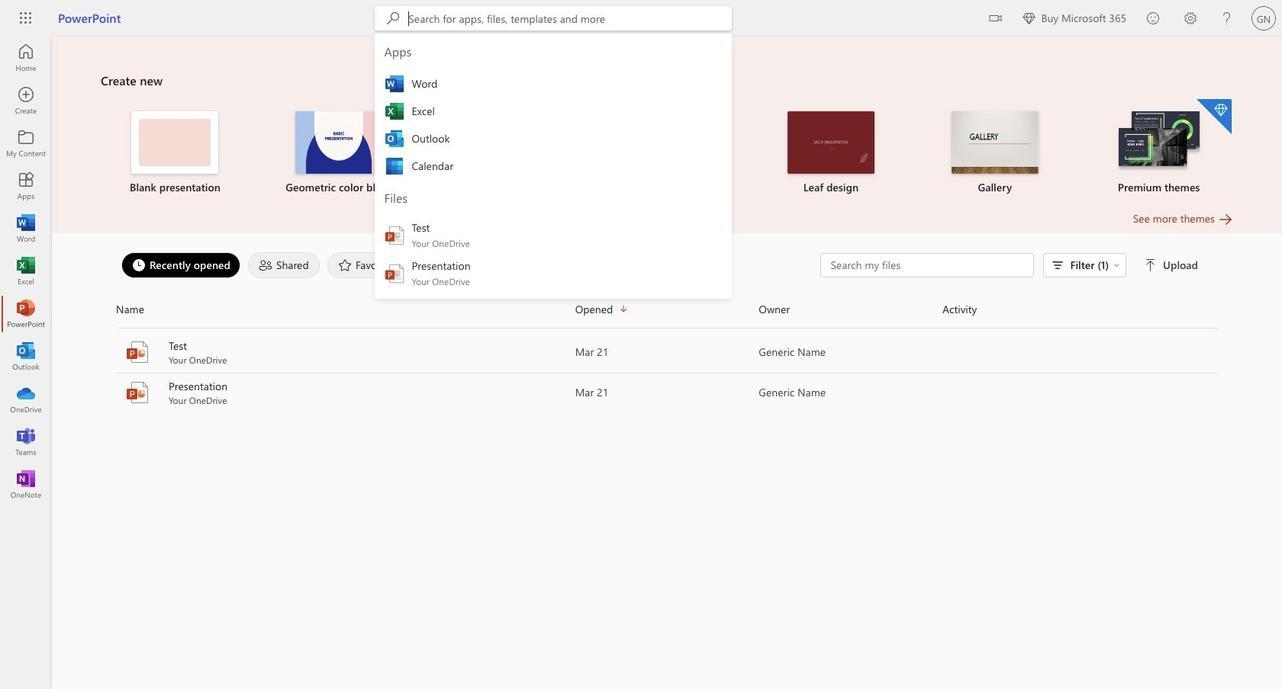 Task type: locate. For each thing, give the bounding box(es) containing it.
powerpoint image for name presentation 'cell'
[[125, 381, 150, 405]]

home image
[[18, 50, 34, 66]]

1 32x32 image from the top
[[384, 225, 406, 247]]

create image
[[18, 93, 34, 108]]

apps image
[[18, 179, 34, 194]]

32x32 image
[[384, 225, 406, 247], [384, 263, 406, 285]]

word image
[[18, 221, 34, 237]]

geometric color block element
[[266, 111, 412, 195]]

4 image__l4etb image from the top
[[386, 157, 404, 176]]

image__l4etb image
[[386, 75, 404, 93], [386, 102, 404, 121], [386, 130, 404, 148], [386, 157, 404, 176]]

1 vertical spatial 32x32 image
[[384, 263, 406, 285]]

list
[[101, 98, 1233, 211]]

tab
[[118, 253, 244, 279], [244, 253, 324, 279], [324, 253, 413, 279]]

activity, column 4 of 4 column header
[[943, 298, 1218, 322]]

1 powerpoint image from the top
[[125, 340, 150, 365]]

row
[[116, 298, 1218, 329]]

navigation
[[0, 37, 52, 507]]

gallery image
[[952, 111, 1039, 174]]

premium themes element
[[1086, 99, 1232, 195]]

favorites element
[[327, 253, 409, 279]]

leaf design element
[[758, 111, 904, 195]]

banner
[[0, 0, 1282, 299]]

2 powerpoint image from the top
[[125, 381, 150, 405]]

powerpoint image
[[125, 340, 150, 365], [125, 381, 150, 405]]

2 tab from the left
[[244, 253, 324, 279]]

1 vertical spatial powerpoint image
[[125, 381, 150, 405]]

Search box. Suggestions appear as you type. search field
[[409, 6, 732, 31]]

powerpoint image inside 'name test' cell
[[125, 340, 150, 365]]

apps element
[[375, 34, 412, 70]]

recently opened element
[[121, 253, 240, 279]]

main content
[[52, 37, 1282, 414]]

tab list
[[118, 249, 821, 282]]

None search field
[[375, 6, 732, 299]]

gallery element
[[922, 111, 1068, 195]]

name test cell
[[116, 339, 575, 366]]

minimalist sales pitch element
[[430, 111, 576, 195]]

1 tab from the left
[[118, 253, 244, 279]]

1 group from the top
[[375, 34, 732, 180]]

application
[[0, 37, 1282, 690]]

powerpoint image
[[18, 307, 34, 322]]

3 image__l4etb image from the top
[[386, 130, 404, 148]]

name presentation cell
[[116, 379, 575, 407]]

2 32x32 image from the top
[[384, 263, 406, 285]]

2 image__l4etb image from the top
[[386, 102, 404, 121]]

0 vertical spatial powerpoint image
[[125, 340, 150, 365]]

group
[[375, 34, 732, 180], [375, 180, 732, 293]]

0 vertical spatial 32x32 image
[[384, 225, 406, 247]]

powerpoint image inside name presentation 'cell'
[[125, 381, 150, 405]]

my content image
[[18, 136, 34, 151]]



Task type: describe. For each thing, give the bounding box(es) containing it.
onedrive image
[[18, 392, 34, 408]]

powerpoint image for 'name test' cell
[[125, 340, 150, 365]]

outlook image
[[18, 350, 34, 365]]

teams image
[[18, 435, 34, 450]]

shared element
[[248, 253, 320, 279]]

geometric color block image
[[296, 111, 383, 174]]

2 group from the top
[[375, 180, 732, 293]]

onenote image
[[18, 478, 34, 493]]

3 tab from the left
[[324, 253, 413, 279]]

files element
[[375, 180, 408, 217]]

excel image
[[18, 264, 34, 279]]

blank presentation element
[[102, 111, 248, 195]]

Search my files text field
[[829, 258, 1026, 273]]

premium templates diamond image
[[1197, 99, 1232, 134]]

premium themes image
[[1116, 111, 1203, 173]]

leaf design image
[[788, 111, 875, 174]]

1 image__l4etb image from the top
[[386, 75, 404, 93]]

gn image
[[1252, 6, 1276, 31]]

displaying 2 out of 2 files. status
[[821, 253, 1201, 278]]



Task type: vqa. For each thing, say whether or not it's contained in the screenshot.
GN Image
yes



